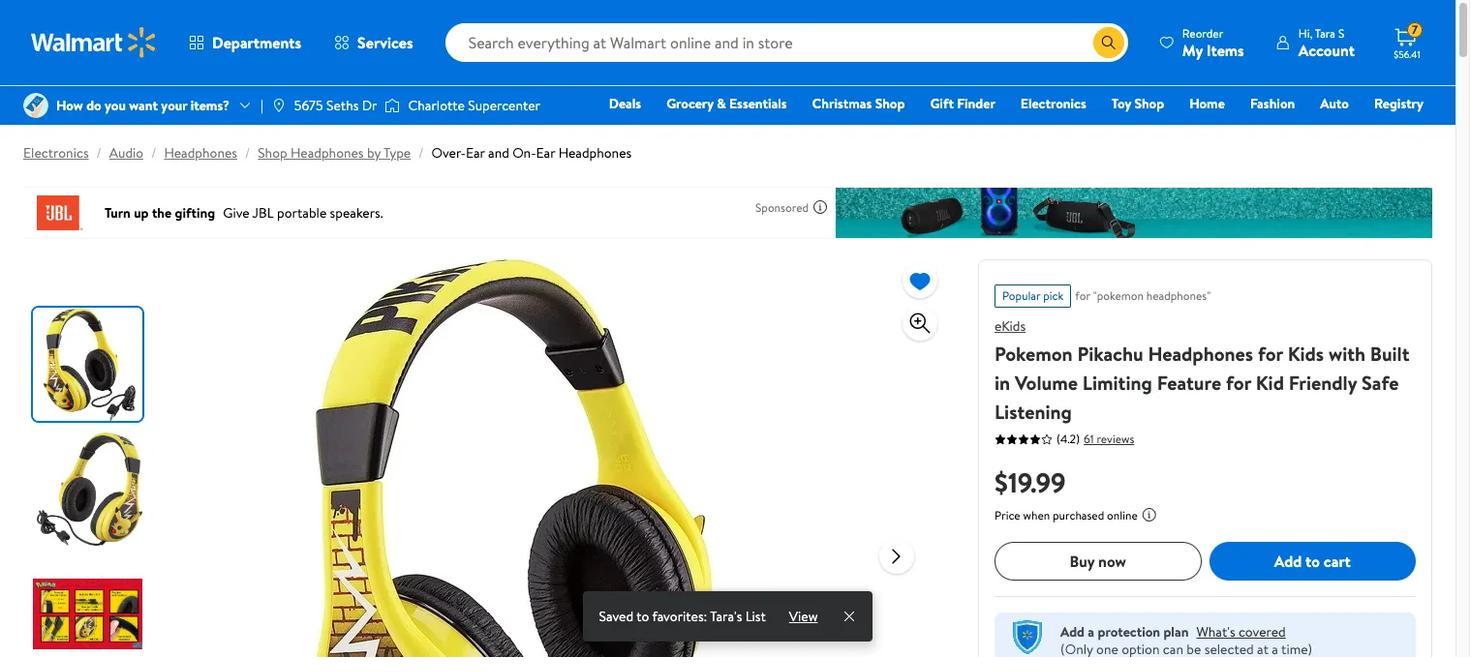 Task type: locate. For each thing, give the bounding box(es) containing it.
ear right and
[[536, 143, 555, 163]]

1 ear from the left
[[466, 143, 485, 163]]

audio link
[[109, 143, 143, 163]]

0 horizontal spatial electronics
[[23, 143, 89, 163]]

search icon image
[[1101, 35, 1117, 50]]

0 horizontal spatial to
[[637, 607, 649, 627]]

0 vertical spatial electronics
[[1021, 94, 1086, 113]]

headphones inside ekids pokemon pikachu headphones for kids with built in volume limiting feature for kid friendly safe listening
[[1148, 341, 1253, 367]]

$56.41
[[1394, 47, 1420, 61]]

shop right christmas
[[875, 94, 905, 113]]

remove from favorites list, pokemon pikachu headphones for kids with built in volume limiting feature for kid friendly safe listening image
[[908, 269, 932, 293]]

electronics for electronics / audio / headphones / shop headphones by type / over-ear and on-ear headphones
[[23, 143, 89, 163]]

protection
[[1098, 623, 1160, 642]]

purchased
[[1053, 508, 1104, 524]]

shop down |
[[258, 143, 287, 163]]

pokemon pikachu headphones for kids with built in volume limiting feature for kid friendly safe listening image
[[244, 260, 863, 658]]

grocery & essentials link
[[658, 93, 796, 114]]

0 horizontal spatial ear
[[466, 143, 485, 163]]

how
[[56, 96, 83, 115]]

/ left audio link
[[96, 143, 102, 163]]

for left kid
[[1226, 370, 1251, 396]]

1 vertical spatial add
[[1061, 623, 1085, 642]]

0 vertical spatial add
[[1274, 551, 1302, 572]]

7 $56.41
[[1394, 22, 1420, 61]]

2 horizontal spatial shop
[[1135, 94, 1164, 113]]

a
[[1088, 623, 1095, 642]]

supercenter
[[468, 96, 540, 115]]

 image right |
[[271, 98, 287, 113]]

electronics link down how
[[23, 143, 89, 163]]

listening
[[995, 399, 1072, 425]]

cart
[[1324, 551, 1351, 572]]

now
[[1098, 551, 1126, 572]]

in
[[995, 370, 1010, 396]]

account
[[1299, 39, 1355, 61]]

/ right headphones link
[[245, 143, 250, 163]]

0 vertical spatial for
[[1075, 288, 1090, 304]]

electronics / audio / headphones / shop headphones by type / over-ear and on-ear headphones
[[23, 143, 632, 163]]

0 horizontal spatial  image
[[23, 93, 48, 118]]

ekids link
[[995, 317, 1026, 336]]

gift
[[930, 94, 954, 113]]

on-
[[513, 143, 536, 163]]

reorder
[[1182, 25, 1224, 41]]

 image left how
[[23, 93, 48, 118]]

home
[[1190, 94, 1225, 113]]

when
[[1023, 508, 1050, 524]]

kids
[[1288, 341, 1324, 367]]

 image for 5675
[[271, 98, 287, 113]]

headphones down items?
[[164, 143, 237, 163]]

for up kid
[[1258, 341, 1283, 367]]

pokemon
[[995, 341, 1073, 367]]

/ right audio link
[[151, 143, 156, 163]]

shop
[[875, 94, 905, 113], [1135, 94, 1164, 113], [258, 143, 287, 163]]

popular pick
[[1002, 288, 1064, 304]]

electronics down how
[[23, 143, 89, 163]]

1 vertical spatial for
[[1258, 341, 1283, 367]]

ekids pokemon pikachu headphones for kids with built in volume limiting feature for kid friendly safe listening
[[995, 317, 1410, 425]]

to inside button
[[1306, 551, 1320, 572]]

electronics link left toy
[[1012, 93, 1095, 114]]

to
[[1306, 551, 1320, 572], [637, 607, 649, 627]]

5675 seths dr
[[294, 96, 377, 115]]

toy shop
[[1112, 94, 1164, 113]]

volume
[[1015, 370, 1078, 396]]

$19.99
[[995, 464, 1066, 502]]

hi, tara s account
[[1299, 25, 1355, 61]]

add left a
[[1061, 623, 1085, 642]]

online
[[1107, 508, 1138, 524]]

1 horizontal spatial ear
[[536, 143, 555, 163]]

buy
[[1070, 551, 1095, 572]]

/ right type
[[419, 143, 424, 163]]

1 vertical spatial electronics
[[23, 143, 89, 163]]

 image
[[23, 93, 48, 118], [271, 98, 287, 113]]

Search search field
[[445, 23, 1128, 62]]

61
[[1084, 431, 1094, 447]]

1 horizontal spatial add
[[1274, 551, 1302, 572]]

pikachu
[[1077, 341, 1143, 367]]

to right saved on the bottom left of page
[[637, 607, 649, 627]]

for
[[1075, 288, 1090, 304], [1258, 341, 1283, 367], [1226, 370, 1251, 396]]

services
[[357, 32, 413, 53]]

dr
[[362, 96, 377, 115]]

pick
[[1043, 288, 1064, 304]]

close image
[[841, 609, 857, 624]]

(4.2) 61 reviews
[[1057, 431, 1134, 447]]

you
[[105, 96, 126, 115]]

ad disclaimer and feedback for skylinedisplayad image
[[813, 200, 828, 215]]

tara's
[[710, 607, 742, 627]]

"pokemon
[[1093, 288, 1144, 304]]

headphones left the by
[[291, 143, 364, 163]]

christmas
[[812, 94, 872, 113]]

buy now
[[1070, 551, 1126, 572]]

gift finder link
[[921, 93, 1004, 114]]

gift finder
[[930, 94, 995, 113]]

 image for how
[[23, 93, 48, 118]]

grocery
[[666, 94, 714, 113]]

1 horizontal spatial electronics
[[1021, 94, 1086, 113]]

registry
[[1374, 94, 1424, 113]]

electronics link
[[1012, 93, 1095, 114], [23, 143, 89, 163]]

1 vertical spatial to
[[637, 607, 649, 627]]

charlotte
[[408, 96, 465, 115]]

christmas shop link
[[804, 93, 914, 114]]

want
[[129, 96, 158, 115]]

2 vertical spatial for
[[1226, 370, 1251, 396]]

(4.2)
[[1057, 431, 1080, 447]]

next media item image
[[885, 545, 908, 568]]

add left cart
[[1274, 551, 1302, 572]]

0 horizontal spatial shop
[[258, 143, 287, 163]]

0 horizontal spatial add
[[1061, 623, 1085, 642]]

 image
[[385, 96, 400, 115]]

plan
[[1164, 623, 1189, 642]]

electronics left toy
[[1021, 94, 1086, 113]]

add to cart button
[[1209, 542, 1416, 581]]

view
[[789, 607, 818, 627]]

add inside button
[[1274, 551, 1302, 572]]

shop right toy
[[1135, 94, 1164, 113]]

0 vertical spatial to
[[1306, 551, 1320, 572]]

headphones up feature on the right of page
[[1148, 341, 1253, 367]]

for right pick
[[1075, 288, 1090, 304]]

0 vertical spatial electronics link
[[1012, 93, 1095, 114]]

deals link
[[600, 93, 650, 114]]

to left cart
[[1306, 551, 1320, 572]]

ear left and
[[466, 143, 485, 163]]

7
[[1412, 22, 1418, 38]]

items
[[1207, 39, 1244, 61]]

Walmart Site-Wide search field
[[445, 23, 1128, 62]]

home link
[[1181, 93, 1234, 114]]

ear
[[466, 143, 485, 163], [536, 143, 555, 163]]

1 horizontal spatial  image
[[271, 98, 287, 113]]

deals
[[609, 94, 641, 113]]

departments button
[[172, 19, 318, 66]]

one
[[1275, 121, 1304, 140]]

1 vertical spatial electronics link
[[23, 143, 89, 163]]

covered
[[1239, 623, 1286, 642]]

with
[[1329, 341, 1366, 367]]

1 horizontal spatial shop
[[875, 94, 905, 113]]

1 horizontal spatial to
[[1306, 551, 1320, 572]]

add to cart
[[1274, 551, 1351, 572]]

hi,
[[1299, 25, 1313, 41]]

2 ear from the left
[[536, 143, 555, 163]]

what's covered button
[[1197, 623, 1286, 642]]

debit
[[1308, 121, 1341, 140]]



Task type: vqa. For each thing, say whether or not it's contained in the screenshot.
Toy Shop
yes



Task type: describe. For each thing, give the bounding box(es) containing it.
finder
[[957, 94, 995, 113]]

add for add to cart
[[1274, 551, 1302, 572]]

shop for toy shop
[[1135, 94, 1164, 113]]

zoom image modal image
[[908, 312, 932, 335]]

headphones down deals link
[[558, 143, 632, 163]]

pokemon pikachu headphones for kids with built in volume limiting feature for kid friendly safe listening - image 1 of 7 image
[[33, 308, 146, 421]]

61 reviews link
[[1080, 431, 1134, 447]]

for "pokemon headphones"
[[1075, 288, 1211, 304]]

and
[[488, 143, 509, 163]]

4 / from the left
[[419, 143, 424, 163]]

audio
[[109, 143, 143, 163]]

tara
[[1315, 25, 1336, 41]]

add for add a protection plan what's covered
[[1061, 623, 1085, 642]]

1 horizontal spatial for
[[1226, 370, 1251, 396]]

headphones"
[[1147, 288, 1211, 304]]

what's
[[1197, 623, 1235, 642]]

walmart image
[[31, 27, 157, 58]]

by
[[367, 143, 381, 163]]

limiting
[[1083, 370, 1152, 396]]

s
[[1338, 25, 1345, 41]]

list
[[745, 607, 766, 627]]

add a protection plan what's covered
[[1061, 623, 1286, 642]]

fashion link
[[1242, 93, 1304, 114]]

how do you want your items?
[[56, 96, 230, 115]]

view button
[[781, 592, 826, 642]]

pokemon pikachu headphones for kids with built in volume limiting feature for kid friendly safe listening - image 3 of 7 image
[[33, 558, 146, 658]]

1 / from the left
[[96, 143, 102, 163]]

saved to favorites: tara's list
[[599, 607, 766, 627]]

safe
[[1362, 370, 1399, 396]]

ekids
[[995, 317, 1026, 336]]

fashion
[[1250, 94, 1295, 113]]

christmas shop
[[812, 94, 905, 113]]

popular
[[1002, 288, 1041, 304]]

over-ear and on-ear headphones link
[[431, 143, 632, 163]]

built
[[1370, 341, 1410, 367]]

my
[[1182, 39, 1203, 61]]

registry link
[[1366, 93, 1432, 114]]

2 / from the left
[[151, 143, 156, 163]]

grocery & essentials
[[666, 94, 787, 113]]

kid
[[1256, 370, 1284, 396]]

auto link
[[1312, 93, 1358, 114]]

to for favorites:
[[637, 607, 649, 627]]

do
[[86, 96, 101, 115]]

sponsored
[[755, 199, 809, 215]]

0 horizontal spatial electronics link
[[23, 143, 89, 163]]

feature
[[1157, 370, 1222, 396]]

friendly
[[1289, 370, 1357, 396]]

0 horizontal spatial for
[[1075, 288, 1090, 304]]

pokemon pikachu headphones for kids with built in volume limiting feature for kid friendly safe listening - image 2 of 7 image
[[33, 433, 146, 546]]

&
[[717, 94, 726, 113]]

favorites:
[[652, 607, 707, 627]]

3 / from the left
[[245, 143, 250, 163]]

buy now button
[[995, 542, 1201, 581]]

saved
[[599, 607, 634, 627]]

over-
[[431, 143, 466, 163]]

electronics for electronics
[[1021, 94, 1086, 113]]

legal information image
[[1142, 508, 1157, 523]]

1 horizontal spatial electronics link
[[1012, 93, 1095, 114]]

5675
[[294, 96, 323, 115]]

items?
[[190, 96, 230, 115]]

toy shop link
[[1103, 93, 1173, 114]]

walmart+ link
[[1357, 120, 1432, 141]]

2 horizontal spatial for
[[1258, 341, 1283, 367]]

price
[[995, 508, 1020, 524]]

shop for christmas shop
[[875, 94, 905, 113]]

auto
[[1320, 94, 1349, 113]]

to for cart
[[1306, 551, 1320, 572]]

your
[[161, 96, 187, 115]]

toy
[[1112, 94, 1131, 113]]

wpp logo image
[[1010, 621, 1045, 656]]

walmart+
[[1366, 121, 1424, 140]]

services button
[[318, 19, 430, 66]]

departments
[[212, 32, 301, 53]]

seths
[[326, 96, 359, 115]]

headphones link
[[164, 143, 237, 163]]

registry one debit
[[1275, 94, 1424, 140]]

reorder my items
[[1182, 25, 1244, 61]]

|
[[261, 96, 263, 115]]



